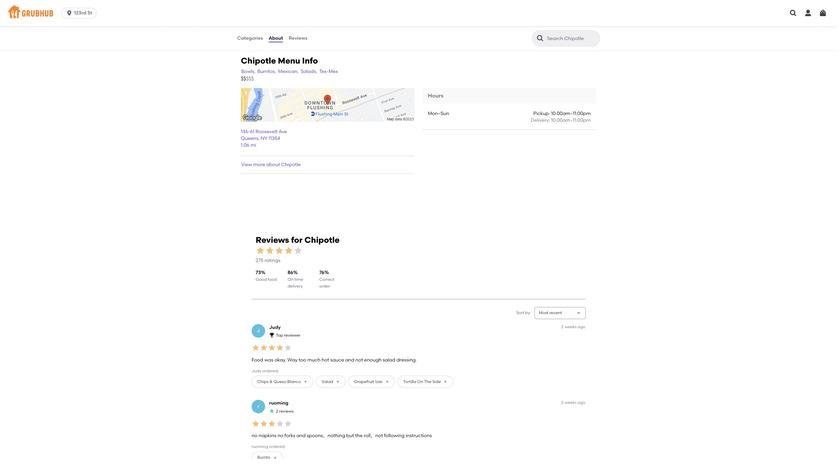 Task type: vqa. For each thing, say whether or not it's contained in the screenshot.
Tortilla
yes



Task type: describe. For each thing, give the bounding box(es) containing it.
1 horizontal spatial chipotle
[[281, 162, 301, 168]]

salads,
[[301, 68, 317, 74]]

275
[[256, 258, 263, 263]]

much
[[307, 357, 320, 363]]

Search Chipotle  search field
[[546, 35, 598, 42]]

the
[[355, 433, 363, 439]]

main navigation navigation
[[0, 0, 837, 26]]

correct
[[319, 277, 334, 282]]

reviews for reviews
[[289, 35, 307, 41]]

plus icon image for tortilla on the side
[[444, 380, 448, 384]]

chips
[[257, 379, 269, 384]]

0 horizontal spatial chipotle
[[241, 56, 276, 66]]

chipotle  menu info
[[241, 56, 318, 66]]

mex
[[329, 68, 338, 74]]

2 for food was okay. way too much hot sauce and not enough salad dressing.
[[561, 325, 564, 329]]

1 10:00am–11:00pm from the top
[[551, 111, 591, 116]]

about
[[266, 162, 280, 168]]

delivery:
[[531, 118, 550, 123]]

salad
[[322, 379, 333, 384]]

time
[[294, 277, 303, 282]]

forks
[[284, 433, 295, 439]]

275 ratings
[[256, 258, 280, 263]]

weeks for food was okay. way too much hot sauce and not enough salad dressing.
[[565, 325, 577, 329]]

0 vertical spatial and
[[345, 357, 354, 363]]

pickup:
[[533, 111, 550, 116]]

view more about chipotle
[[241, 162, 301, 168]]

ordered: for was
[[262, 369, 279, 373]]

76 correct order
[[319, 270, 334, 289]]

ago for food was okay. way too much hot sauce and not enough salad dressing.
[[578, 325, 585, 329]]

roosevelt
[[256, 129, 278, 135]]

okay.
[[275, 357, 286, 363]]

ave
[[279, 129, 287, 135]]

trophy icon image
[[269, 332, 275, 338]]

recent
[[549, 311, 562, 315]]

mi
[[251, 142, 256, 148]]

61
[[250, 129, 254, 135]]

not
[[355, 357, 363, 363]]

the
[[424, 379, 431, 384]]

bowls,
[[241, 68, 255, 74]]

grapefruit izze button
[[348, 376, 395, 388]]

by:
[[525, 311, 531, 315]]

following
[[384, 433, 405, 439]]

1 no from the left
[[252, 433, 257, 439]]

chips & queso blanco button
[[252, 376, 313, 388]]

view
[[241, 162, 252, 168]]

ratings
[[265, 258, 280, 263]]

plus icon image down the 'ruoming ordered:'
[[273, 456, 277, 459]]

food
[[252, 357, 263, 363]]

tortilla
[[403, 379, 416, 384]]

for
[[291, 235, 303, 245]]

salad
[[383, 357, 395, 363]]

caret down icon image
[[576, 311, 581, 316]]

instructions
[[406, 433, 432, 439]]

burritos,
[[258, 68, 276, 74]]

j
[[257, 328, 260, 334]]

reviews
[[279, 409, 294, 414]]

hot
[[322, 357, 329, 363]]

st
[[87, 10, 92, 16]]

$$$$$
[[241, 76, 254, 82]]

about
[[269, 35, 283, 41]]

2 horizontal spatial chipotle
[[305, 235, 340, 245]]

too
[[299, 357, 306, 363]]

hours
[[428, 92, 443, 99]]

11354
[[269, 136, 280, 141]]

food
[[268, 277, 277, 282]]

top reviewer
[[276, 333, 301, 338]]

grapefruit
[[354, 379, 374, 384]]

plus icon image for grapefruit izze
[[385, 380, 389, 384]]

ruoming for ruoming
[[269, 400, 288, 406]]

more
[[253, 162, 265, 168]]

roll，not
[[364, 433, 383, 439]]

svg image inside 123rd st button
[[66, 10, 73, 16]]

tortilla on the side button
[[398, 376, 453, 388]]

2 reviews
[[276, 409, 294, 414]]

73 good food
[[256, 270, 277, 282]]

about button
[[268, 26, 283, 50]]

categories
[[237, 35, 263, 41]]

2 weeks ago for no napkins no forks and spoons，nothing but the roll，not following instructions
[[561, 400, 585, 405]]

bowls, burritos, mexican, salads, tex-mex
[[241, 68, 338, 74]]

plus icon image for chips & queso blanco
[[304, 380, 308, 384]]

1.06
[[241, 142, 249, 148]]

reviews button
[[288, 26, 308, 50]]

73
[[256, 270, 261, 276]]

most recent
[[539, 311, 562, 315]]

no napkins no forks and spoons，nothing but the roll，not following instructions
[[252, 433, 432, 439]]

categories button
[[237, 26, 263, 50]]

tortilla on the side
[[403, 379, 441, 384]]

weeks for no napkins no forks and spoons，nothing but the roll，not following instructions
[[565, 400, 577, 405]]

bowls, button
[[241, 68, 256, 75]]

mexican, button
[[278, 68, 299, 75]]



Task type: locate. For each thing, give the bounding box(es) containing it.
1 vertical spatial 10:00am–11:00pm
[[551, 118, 591, 123]]

tex-
[[319, 68, 329, 74]]

0 horizontal spatial on
[[288, 277, 293, 282]]

$$
[[241, 76, 246, 82]]

reviews for reviews for chipotle
[[256, 235, 289, 245]]

1 vertical spatial 2 weeks ago
[[561, 400, 585, 405]]

info
[[302, 56, 318, 66]]

on inside the 86 on time delivery
[[288, 277, 293, 282]]

1 vertical spatial reviews
[[256, 235, 289, 245]]

1 vertical spatial ruoming
[[252, 445, 268, 449]]

2 for no napkins no forks and spoons，nothing but the roll，not following instructions
[[561, 400, 564, 405]]

plus icon image inside tortilla on the side button
[[444, 380, 448, 384]]

top
[[276, 333, 283, 338]]

star icon image
[[256, 246, 265, 255], [265, 246, 275, 255], [275, 246, 284, 255], [284, 246, 293, 255], [293, 246, 303, 255], [252, 344, 260, 352], [260, 344, 268, 352], [268, 344, 276, 352], [276, 344, 284, 352], [284, 344, 292, 352], [269, 408, 275, 414], [252, 420, 260, 428], [260, 420, 268, 428], [268, 420, 276, 428], [276, 420, 284, 428], [284, 420, 292, 428]]

ordered: down napkins
[[269, 445, 286, 449]]

0 vertical spatial judy
[[269, 325, 281, 330]]

enough
[[364, 357, 382, 363]]

76
[[319, 270, 324, 276]]

0 horizontal spatial svg image
[[789, 9, 797, 17]]

1 horizontal spatial no
[[278, 433, 283, 439]]

0 vertical spatial ruoming
[[269, 400, 288, 406]]

reviews for chipotle
[[256, 235, 340, 245]]

good
[[256, 277, 267, 282]]

plus icon image inside chips & queso blanco button
[[304, 380, 308, 384]]

grapefruit izze
[[354, 379, 382, 384]]

ago for no napkins no forks and spoons，nothing but the roll，not following instructions
[[578, 400, 585, 405]]

judy down food
[[252, 369, 261, 373]]

tex-mex button
[[319, 68, 338, 75]]

1 horizontal spatial on
[[417, 379, 423, 384]]

ruoming down napkins
[[252, 445, 268, 449]]

no left forks
[[278, 433, 283, 439]]

123rd st button
[[62, 8, 99, 19]]

most
[[539, 311, 548, 315]]

but
[[346, 433, 354, 439]]

1 vertical spatial on
[[417, 379, 423, 384]]

plus icon image for salad
[[336, 380, 340, 384]]

was
[[264, 357, 273, 363]]

plus icon image
[[304, 380, 308, 384], [336, 380, 340, 384], [385, 380, 389, 384], [444, 380, 448, 384], [273, 456, 277, 459]]

1 svg image from the left
[[789, 9, 797, 17]]

order
[[319, 284, 330, 289]]

1 vertical spatial ordered:
[[269, 445, 286, 449]]

0 vertical spatial reviews
[[289, 35, 307, 41]]

sauce
[[330, 357, 344, 363]]

0 horizontal spatial no
[[252, 433, 257, 439]]

on for tortilla
[[417, 379, 423, 384]]

1 weeks from the top
[[565, 325, 577, 329]]

food was okay. way too much hot sauce and not enough salad dressing.
[[252, 357, 417, 363]]

1 vertical spatial chipotle
[[281, 162, 301, 168]]

1 horizontal spatial ruoming
[[269, 400, 288, 406]]

on for 86
[[288, 277, 293, 282]]

spoons，nothing
[[307, 433, 345, 439]]

chipotle right for
[[305, 235, 340, 245]]

0 horizontal spatial and
[[296, 433, 306, 439]]

plus icon image inside salad button
[[336, 380, 340, 384]]

,
[[258, 136, 260, 141]]

2 weeks ago for food was okay. way too much hot sauce and not enough salad dressing.
[[561, 325, 585, 329]]

chipotle right about in the top of the page
[[281, 162, 301, 168]]

sort by:
[[516, 311, 531, 315]]

2
[[561, 325, 564, 329], [561, 400, 564, 405], [276, 409, 278, 414]]

0 vertical spatial chipotle
[[241, 56, 276, 66]]

10:00am–11:00pm
[[551, 111, 591, 116], [551, 118, 591, 123]]

2 no from the left
[[278, 433, 283, 439]]

reviewer
[[284, 333, 301, 338]]

123rd
[[74, 10, 86, 16]]

and right forks
[[296, 433, 306, 439]]

86 on time delivery
[[288, 270, 303, 289]]

1 vertical spatial and
[[296, 433, 306, 439]]

1 vertical spatial judy
[[252, 369, 261, 373]]

10:00am–11:00pm right delivery:
[[551, 118, 591, 123]]

1 vertical spatial weeks
[[565, 400, 577, 405]]

svg image
[[819, 9, 827, 17], [66, 10, 73, 16]]

reviews inside 'button'
[[289, 35, 307, 41]]

ordered: up '&'
[[262, 369, 279, 373]]

0 vertical spatial weeks
[[565, 325, 577, 329]]

no
[[252, 433, 257, 439], [278, 433, 283, 439]]

0 vertical spatial 10:00am–11:00pm
[[551, 111, 591, 116]]

0 vertical spatial ordered:
[[262, 369, 279, 373]]

on
[[288, 277, 293, 282], [417, 379, 423, 384]]

reviews
[[289, 35, 307, 41], [256, 235, 289, 245]]

123rd st
[[74, 10, 92, 16]]

ruoming ordered:
[[252, 445, 286, 449]]

0 vertical spatial on
[[288, 277, 293, 282]]

on left "the" in the right of the page
[[417, 379, 423, 384]]

2 10:00am–11:00pm from the top
[[551, 118, 591, 123]]

1 2 weeks ago from the top
[[561, 325, 585, 329]]

1 ago from the top
[[578, 325, 585, 329]]

2 svg image from the left
[[804, 9, 812, 17]]

1 horizontal spatial svg image
[[804, 9, 812, 17]]

judy for judy
[[269, 325, 281, 330]]

2 2 weeks ago from the top
[[561, 400, 585, 405]]

86
[[288, 270, 293, 276]]

1 horizontal spatial svg image
[[819, 9, 827, 17]]

plus icon image inside grapefruit izze button
[[385, 380, 389, 384]]

plus icon image right izze
[[385, 380, 389, 384]]

way
[[287, 357, 298, 363]]

plus icon image right side
[[444, 380, 448, 384]]

plus icon image right the blanco
[[304, 380, 308, 384]]

weeks
[[565, 325, 577, 329], [565, 400, 577, 405]]

napkins
[[259, 433, 276, 439]]

salad button
[[316, 376, 346, 388]]

0 vertical spatial 2
[[561, 325, 564, 329]]

on inside button
[[417, 379, 423, 384]]

judy
[[269, 325, 281, 330], [252, 369, 261, 373]]

menu
[[278, 56, 300, 66]]

r
[[257, 404, 259, 409]]

2 weeks from the top
[[565, 400, 577, 405]]

search icon image
[[536, 34, 544, 42]]

svg image
[[789, 9, 797, 17], [804, 9, 812, 17]]

ny
[[261, 136, 267, 141]]

judy ordered:
[[252, 369, 279, 373]]

pickup: 10:00am–11:00pm delivery: 10:00am–11:00pm
[[531, 111, 591, 123]]

10:00am–11:00pm right pickup:
[[551, 111, 591, 116]]

ruoming for ruoming ordered:
[[252, 445, 268, 449]]

136-61 roosevelt ave queens , ny 11354 1.06 mi
[[241, 129, 287, 148]]

0 vertical spatial ago
[[578, 325, 585, 329]]

ruoming up 2 reviews
[[269, 400, 288, 406]]

judy for judy ordered:
[[252, 369, 261, 373]]

sort
[[516, 311, 524, 315]]

queens
[[241, 136, 258, 141]]

blanco
[[287, 379, 301, 384]]

0 horizontal spatial ruoming
[[252, 445, 268, 449]]

dressing.
[[396, 357, 417, 363]]

chips & queso blanco
[[257, 379, 301, 384]]

salads, button
[[300, 68, 318, 75]]

0 horizontal spatial judy
[[252, 369, 261, 373]]

1 horizontal spatial judy
[[269, 325, 281, 330]]

ordered:
[[262, 369, 279, 373], [269, 445, 286, 449]]

1 vertical spatial ago
[[578, 400, 585, 405]]

burritos, button
[[257, 68, 276, 75]]

2 weeks ago
[[561, 325, 585, 329], [561, 400, 585, 405]]

queso
[[274, 379, 286, 384]]

1 horizontal spatial and
[[345, 357, 354, 363]]

0 horizontal spatial svg image
[[66, 10, 73, 16]]

judy up trophy icon
[[269, 325, 281, 330]]

ruoming
[[269, 400, 288, 406], [252, 445, 268, 449]]

no left napkins
[[252, 433, 257, 439]]

ago
[[578, 325, 585, 329], [578, 400, 585, 405]]

chipotle up burritos,
[[241, 56, 276, 66]]

reviews up the ratings
[[256, 235, 289, 245]]

2 vertical spatial 2
[[276, 409, 278, 414]]

0 vertical spatial 2 weeks ago
[[561, 325, 585, 329]]

reviews right about
[[289, 35, 307, 41]]

side
[[432, 379, 441, 384]]

delivery
[[288, 284, 303, 289]]

1 vertical spatial 2
[[561, 400, 564, 405]]

and
[[345, 357, 354, 363], [296, 433, 306, 439]]

on down 86
[[288, 277, 293, 282]]

2 vertical spatial chipotle
[[305, 235, 340, 245]]

and left not
[[345, 357, 354, 363]]

mexican,
[[278, 68, 299, 74]]

Sort by: field
[[539, 310, 562, 316]]

mon–sun
[[428, 111, 449, 116]]

ordered: for napkins
[[269, 445, 286, 449]]

136-
[[241, 129, 250, 135]]

plus icon image right salad
[[336, 380, 340, 384]]

2 ago from the top
[[578, 400, 585, 405]]



